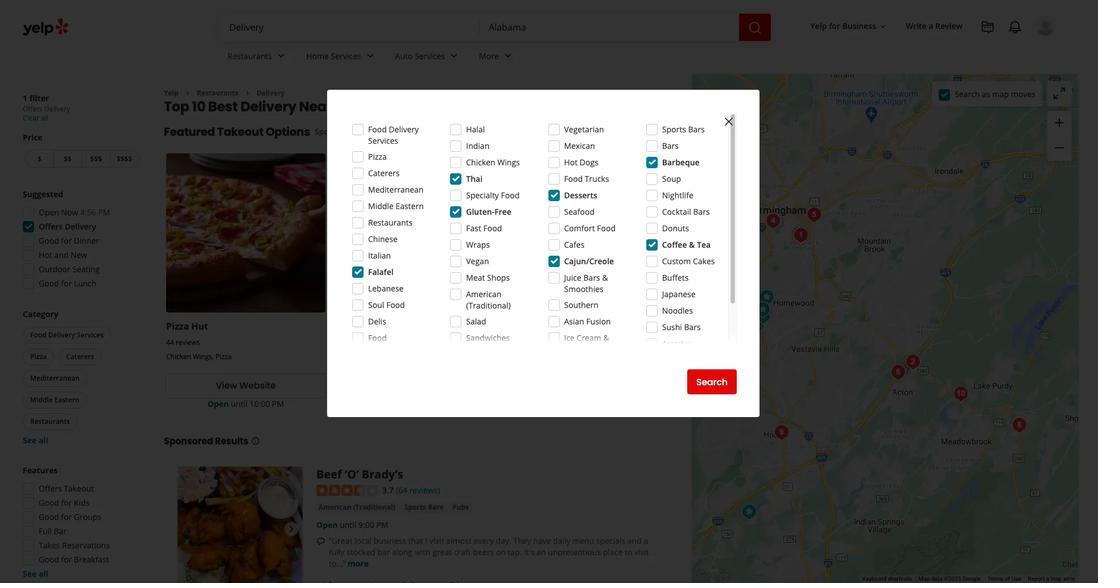 Task type: describe. For each thing, give the bounding box(es) containing it.
services inside search dialog
[[368, 135, 398, 146]]

view
[[216, 380, 237, 393]]

for for groups
[[61, 512, 72, 523]]

vegan
[[466, 256, 489, 267]]

30 reviews
[[503, 338, 537, 348]]

slideshow element
[[178, 467, 303, 584]]

bars right cocktail
[[693, 207, 710, 217]]

for for business
[[829, 21, 840, 32]]

expand map image
[[1053, 86, 1066, 100]]

3.7 link
[[382, 484, 394, 497]]

group containing category
[[20, 309, 141, 447]]

black pearl asian cuisine image
[[902, 351, 925, 374]]

2 16 checkmark v2 image from the left
[[438, 581, 447, 584]]

for for breakfast
[[61, 555, 72, 566]]

$$$$
[[117, 154, 132, 164]]

view website
[[216, 380, 276, 393]]

gluten-free
[[466, 207, 511, 217]]

3.7
[[382, 485, 394, 496]]

ihop image
[[738, 501, 761, 524]]

pizza inside pizza button
[[30, 352, 47, 362]]

bars right sushi
[[684, 322, 701, 333]]

all for category
[[39, 435, 48, 446]]

i
[[425, 536, 428, 547]]

yelp for yelp for business
[[811, 21, 827, 32]]

until for until 10:00 pm
[[231, 399, 248, 409]]

open until 9:00 pm
[[316, 520, 388, 531]]

good for good for breakfast
[[39, 555, 59, 566]]

(28
[[414, 338, 425, 349]]

business categories element
[[219, 41, 1056, 74]]

& for ice cream & frozen yogurt
[[603, 333, 609, 344]]

seafood
[[564, 207, 595, 217]]

pm for open until 9:00 pm
[[376, 520, 388, 531]]

full bar
[[39, 526, 67, 537]]

2 reviews from the left
[[512, 338, 537, 348]]

write a review link
[[901, 16, 967, 37]]

meat shops
[[466, 273, 510, 283]]

map data ©2023 google
[[919, 576, 981, 583]]

search for search
[[696, 376, 728, 389]]

sports inside sports bars button
[[404, 503, 426, 513]]

0 vertical spatial &
[[689, 240, 695, 250]]

search for search as map moves
[[955, 88, 980, 99]]

food delivery services button
[[23, 327, 111, 344]]

shops
[[487, 273, 510, 283]]

sushi
[[662, 322, 682, 333]]

italian
[[368, 250, 391, 261]]

see all for features
[[23, 569, 48, 580]]

wraps
[[466, 240, 490, 250]]

middle eastern button
[[23, 392, 87, 409]]

dogs
[[580, 157, 599, 168]]

terms of use
[[988, 576, 1021, 583]]

makarios image
[[788, 223, 811, 246]]

services inside food delivery services button
[[77, 331, 104, 340]]

food delivery services inside button
[[30, 331, 104, 340]]

16 chevron right v2 image
[[183, 89, 192, 98]]

see all button for features
[[23, 569, 48, 580]]

24 chevron down v2 image for restaurants
[[274, 49, 288, 63]]

more
[[479, 50, 499, 61]]

search image
[[748, 21, 762, 34]]

$
[[38, 154, 41, 164]]

food up desserts
[[564, 174, 583, 184]]

1 vertical spatial visit
[[634, 548, 649, 558]]

24 chevron down v2 image for home services
[[363, 49, 377, 63]]

cocktail
[[662, 207, 691, 217]]

16 chevron down v2 image
[[879, 22, 888, 31]]

pubs
[[452, 503, 469, 513]]

business
[[374, 536, 406, 547]]

good for good for dinner
[[39, 236, 59, 246]]

hooters image
[[735, 339, 758, 362]]

(28 reviews)
[[414, 338, 458, 349]]

mediterranean inside mediterranean button
[[30, 374, 80, 384]]

delivery up options
[[240, 98, 297, 116]]

restaurants inside restaurants link
[[228, 50, 272, 61]]

home
[[306, 50, 329, 61]]

day.
[[496, 536, 511, 547]]

reviews inside pizza hut 44 reviews chicken wings, pizza
[[176, 338, 200, 348]]

breakfast
[[74, 555, 109, 566]]

have
[[533, 536, 551, 547]]

google
[[963, 576, 981, 583]]

3.7 star rating image
[[316, 486, 378, 497]]

for for lunch
[[61, 278, 72, 289]]

search button
[[687, 370, 737, 395]]

now
[[61, 207, 78, 218]]

delivery down open now 4:56 pm
[[65, 221, 96, 232]]

ice cream & frozen yogurt
[[564, 333, 616, 355]]

food delivery services inside search dialog
[[368, 124, 419, 146]]

keyboard shortcuts
[[863, 576, 912, 583]]

asian fusion
[[564, 316, 611, 327]]

all inside the 1 filter offers delivery clear all
[[41, 113, 48, 123]]

sponsored results
[[164, 435, 248, 448]]

home services link
[[297, 41, 386, 74]]

(traditional) inside search dialog
[[466, 300, 511, 311]]

filter
[[29, 93, 49, 104]]

specials
[[596, 536, 625, 547]]

american (traditional) inside search dialog
[[466, 289, 511, 311]]

noodles
[[662, 306, 693, 316]]

local
[[355, 536, 372, 547]]

hut
[[191, 320, 208, 333]]

good for kids
[[39, 498, 89, 509]]

24 chevron down v2 image for more
[[501, 49, 515, 63]]

"great local business that i visit almost every day. they have daily menu specials and a fully stocked bar along with great craft beers on tap. it's an unpretentious place to visit to…"
[[329, 536, 649, 570]]

eastern inside search dialog
[[396, 201, 424, 212]]

good for dinner
[[39, 236, 99, 246]]

fast
[[466, 223, 481, 234]]

yelp for business
[[811, 21, 876, 32]]

24 chevron down v2 image for auto services
[[447, 49, 461, 63]]

comfort food
[[564, 223, 616, 234]]

wings
[[498, 157, 520, 168]]

they
[[513, 536, 531, 547]]

taco bell image
[[756, 286, 778, 309]]

menu
[[573, 536, 594, 547]]

16 speech v2 image
[[316, 538, 325, 547]]

cakes
[[693, 256, 715, 267]]

food down lebanese
[[386, 300, 405, 311]]

tasty town image
[[762, 210, 785, 232]]

0 vertical spatial restaurants link
[[219, 41, 297, 74]]

fast food
[[466, 223, 502, 234]]

16 checkmark v2 image
[[391, 581, 400, 584]]

see all for category
[[23, 435, 48, 446]]

restaurants inside restaurants button
[[30, 417, 70, 427]]

open for open until 9:00 pm
[[316, 520, 338, 531]]

9:00
[[358, 520, 374, 531]]

see for category
[[23, 435, 37, 446]]

american (traditional) inside button
[[319, 503, 395, 513]]

firehouse subs link
[[334, 320, 403, 333]]

a inside '"great local business that i visit almost every day. they have daily menu specials and a fully stocked bar along with great craft beers on tap. it's an unpretentious place to visit to…"'
[[644, 536, 648, 547]]

lebanese
[[368, 283, 404, 294]]

close image
[[722, 115, 736, 128]]

ice
[[564, 333, 575, 344]]

0 horizontal spatial visit
[[430, 536, 444, 547]]

cajun/creole
[[564, 256, 614, 267]]

mediterranean button
[[23, 370, 87, 388]]

firehouse subs
[[334, 320, 403, 333]]

bar
[[377, 548, 390, 558]]

coffee & tea
[[662, 240, 711, 250]]

outdoor
[[39, 264, 70, 275]]

meat
[[466, 273, 485, 283]]

mr. chens authentic chinese cooking image
[[770, 421, 793, 444]]

yelp for yelp link
[[164, 88, 179, 98]]

$$ button
[[53, 150, 82, 168]]

takeout for offers
[[64, 484, 94, 494]]

an
[[537, 548, 546, 558]]

previous image
[[182, 523, 196, 536]]

map region
[[590, 0, 1098, 584]]

$$
[[64, 154, 72, 164]]

$ button
[[25, 150, 53, 168]]

nightlife
[[662, 190, 693, 201]]

daily
[[553, 536, 570, 547]]

hot dogs
[[564, 157, 599, 168]]

services inside auto services link
[[415, 50, 445, 61]]

good for groups
[[39, 512, 101, 523]]

birmingham,
[[335, 98, 425, 116]]

hattie b's hot chicken - birmingham image
[[803, 203, 826, 226]]

chicken wings
[[466, 157, 520, 168]]

bars left close icon
[[688, 124, 705, 135]]

delivery right 16 chevron right v2 image
[[257, 88, 285, 98]]

pizza up 44
[[166, 320, 189, 333]]

& for juice bars & smoothies
[[602, 273, 608, 283]]

cream
[[577, 333, 601, 344]]

sports bars inside button
[[404, 503, 443, 513]]

delivery inside search dialog
[[389, 124, 419, 135]]

good for good for groups
[[39, 512, 59, 523]]

pubs link
[[450, 503, 471, 514]]

place
[[603, 548, 623, 558]]

tap.
[[508, 548, 522, 558]]

3.8 star rating image
[[334, 339, 396, 350]]

offers for offers takeout
[[39, 484, 62, 494]]

beef 'o' brady's
[[316, 467, 403, 482]]

group containing features
[[19, 465, 141, 580]]

until for until 9:00 pm
[[340, 520, 356, 531]]

food right the comfort
[[597, 223, 616, 234]]

stocked
[[347, 548, 375, 558]]

open now 4:56 pm
[[39, 207, 110, 218]]

top 10 best delivery near birmingham, alabama
[[164, 98, 492, 116]]

juice
[[564, 273, 581, 283]]

lunch
[[74, 278, 97, 289]]



Task type: locate. For each thing, give the bounding box(es) containing it.
full
[[39, 526, 52, 537]]

0 vertical spatial all
[[41, 113, 48, 123]]

american (traditional) up "open until 9:00 pm"
[[319, 503, 395, 513]]

1 see from the top
[[23, 435, 37, 446]]

1 vertical spatial pm
[[272, 399, 284, 409]]

0 horizontal spatial and
[[54, 250, 68, 261]]

a for write
[[929, 21, 933, 32]]

1 horizontal spatial eastern
[[396, 201, 424, 212]]

more link
[[348, 559, 369, 570]]

services right auto
[[415, 50, 445, 61]]

2 good from the top
[[39, 278, 59, 289]]

see all down restaurants button
[[23, 435, 48, 446]]

middle eastern up chinese
[[368, 201, 424, 212]]

visit right i on the left
[[430, 536, 444, 547]]

american down 3.7 star rating image
[[319, 503, 351, 513]]

24 chevron down v2 image right more
[[501, 49, 515, 63]]

2 24 chevron down v2 image from the left
[[501, 49, 515, 63]]

0 horizontal spatial sponsored
[[164, 435, 213, 448]]

mediterranean inside search dialog
[[368, 184, 424, 195]]

0 horizontal spatial sports bars
[[404, 503, 443, 513]]

data
[[931, 576, 943, 583]]

food up free
[[501, 190, 520, 201]]

and up 'outdoor'
[[54, 250, 68, 261]]

44
[[166, 338, 174, 348]]

1 vertical spatial see all
[[23, 569, 48, 580]]

0 horizontal spatial sports
[[404, 503, 426, 513]]

1 see all from the top
[[23, 435, 48, 446]]

pm for open now 4:56 pm
[[98, 207, 110, 218]]

hot inside search dialog
[[564, 157, 578, 168]]

1 vertical spatial yelp
[[164, 88, 179, 98]]

0 horizontal spatial chicken
[[166, 352, 191, 362]]

1 vertical spatial restaurants link
[[197, 88, 238, 98]]

0 vertical spatial middle eastern
[[368, 201, 424, 212]]

sports bars inside search dialog
[[662, 124, 705, 135]]

more
[[348, 559, 369, 570]]

30
[[503, 338, 511, 348]]

reviews right 30
[[512, 338, 537, 348]]

pm inside group
[[98, 207, 110, 218]]

middle inside search dialog
[[368, 201, 394, 212]]

takes
[[39, 541, 60, 551]]

see
[[23, 435, 37, 446], [23, 569, 37, 580]]

0 horizontal spatial 16 checkmark v2 image
[[316, 581, 325, 584]]

2 vertical spatial offers
[[39, 484, 62, 494]]

4:56
[[80, 207, 96, 218]]

2 vertical spatial pm
[[376, 520, 388, 531]]

0 vertical spatial (traditional)
[[466, 300, 511, 311]]

offers for offers delivery
[[39, 221, 63, 232]]

1 vertical spatial takeout
[[64, 484, 94, 494]]

american (traditional) link
[[316, 503, 398, 514]]

falafel
[[368, 267, 394, 278]]

sports inside search dialog
[[662, 124, 686, 135]]

sports
[[662, 124, 686, 135], [404, 503, 426, 513]]

0 horizontal spatial until
[[231, 399, 248, 409]]

map right as at the right top of page
[[992, 88, 1009, 99]]

open inside group
[[39, 207, 59, 218]]

0 vertical spatial open
[[39, 207, 59, 218]]

juice bars & smoothies
[[564, 273, 608, 295]]

1
[[23, 93, 27, 104]]

sponsored for sponsored
[[315, 127, 356, 137]]

and inside group
[[54, 250, 68, 261]]

pizza down birmingham,
[[368, 151, 387, 162]]

food delivery services
[[368, 124, 419, 146], [30, 331, 104, 340]]

t-bone's authentic philly style cheesesteaks and hoagies image
[[790, 224, 813, 247]]

best
[[208, 98, 238, 116]]

hot for hot and new
[[39, 250, 52, 261]]

caterers button
[[59, 349, 102, 366]]

& inside ice cream & frozen yogurt
[[603, 333, 609, 344]]

0 vertical spatial american (traditional)
[[466, 289, 511, 311]]

yelp left business
[[811, 21, 827, 32]]

american inside american (traditional)
[[466, 289, 501, 300]]

& left tea
[[689, 240, 695, 250]]

restaurants down middle eastern button at the left of the page
[[30, 417, 70, 427]]

1 vertical spatial hot
[[39, 250, 52, 261]]

mediterranean up chinese
[[368, 184, 424, 195]]

new china town image
[[789, 224, 812, 247]]

0 horizontal spatial open
[[39, 207, 59, 218]]

0 horizontal spatial pm
[[98, 207, 110, 218]]

nori thai and sushi restaurant image
[[887, 361, 910, 384]]

middle inside middle eastern button
[[30, 395, 53, 405]]

0 vertical spatial reviews)
[[427, 338, 458, 349]]

takeout
[[217, 124, 264, 140], [64, 484, 94, 494]]

yelp for business button
[[806, 16, 892, 37]]

seating
[[72, 264, 100, 275]]

middle eastern
[[368, 201, 424, 212], [30, 395, 79, 405]]

(64
[[396, 485, 407, 496]]

fusion
[[586, 316, 611, 327]]

for for kids
[[61, 498, 72, 509]]

0 vertical spatial see all button
[[23, 435, 48, 446]]

next image
[[285, 523, 298, 536]]

1 16 checkmark v2 image from the left
[[316, 581, 325, 584]]

2 see all button from the top
[[23, 569, 48, 580]]

frozen
[[564, 344, 589, 355]]

0 horizontal spatial american
[[319, 503, 351, 513]]

0 horizontal spatial map
[[992, 88, 1009, 99]]

group containing suggested
[[19, 189, 141, 293]]

0 vertical spatial offers
[[23, 104, 43, 114]]

zoom out image
[[1053, 141, 1066, 155]]

& down the cajun/creole
[[602, 273, 608, 283]]

delivery inside the 1 filter offers delivery clear all
[[44, 104, 70, 114]]

0 vertical spatial takeout
[[217, 124, 264, 140]]

chicken down 44
[[166, 352, 191, 362]]

1 reviews from the left
[[176, 338, 200, 348]]

beef 'o' brady's link
[[316, 467, 403, 482]]

desserts
[[564, 190, 597, 201]]

1 24 chevron down v2 image from the left
[[274, 49, 288, 63]]

food delivery services right 16 info v2 icon
[[368, 124, 419, 146]]

1 horizontal spatial chicken
[[466, 157, 495, 168]]

0 vertical spatial sponsored
[[315, 127, 356, 137]]

caterers inside button
[[66, 352, 94, 362]]

1 vertical spatial all
[[39, 435, 48, 446]]

restaurants up chinese
[[368, 217, 413, 228]]

yelp inside button
[[811, 21, 827, 32]]

1 good from the top
[[39, 236, 59, 246]]

tea
[[697, 240, 711, 250]]

all for features
[[39, 569, 48, 580]]

indian
[[466, 141, 490, 151]]

1 vertical spatial (traditional)
[[353, 503, 395, 513]]

for down takes reservations on the left of page
[[61, 555, 72, 566]]

great
[[433, 548, 452, 558]]

search dialog
[[0, 0, 1098, 584]]

1 vertical spatial american (traditional)
[[319, 503, 395, 513]]

reviews) for (64 reviews)
[[409, 485, 440, 496]]

0 vertical spatial middle
[[368, 201, 394, 212]]

reviews) up sports bars link
[[409, 485, 440, 496]]

1 vertical spatial sports bars
[[404, 503, 443, 513]]

delivery up caterers button
[[48, 331, 75, 340]]

24 chevron down v2 image inside restaurants link
[[274, 49, 288, 63]]

middle eastern inside button
[[30, 395, 79, 405]]

sponsored for sponsored results
[[164, 435, 213, 448]]

chicken down the indian
[[466, 157, 495, 168]]

bars inside button
[[428, 503, 443, 513]]

1 horizontal spatial and
[[628, 536, 642, 547]]

map for moves
[[992, 88, 1009, 99]]

1 vertical spatial food delivery services
[[30, 331, 104, 340]]

good down the offers takeout
[[39, 498, 59, 509]]

and inside '"great local business that i visit almost every day. they have daily menu specials and a fully stocked bar along with great craft beers on tap. it's an unpretentious place to visit to…"'
[[628, 536, 642, 547]]

1 vertical spatial middle
[[30, 395, 53, 405]]

for left business
[[829, 21, 840, 32]]

every
[[474, 536, 494, 547]]

thai
[[466, 174, 483, 184]]

specialty
[[466, 190, 499, 201]]

1 horizontal spatial american (traditional)
[[466, 289, 511, 311]]

user actions element
[[802, 14, 1072, 84]]

delivery down birmingham,
[[389, 124, 419, 135]]

0 horizontal spatial yelp
[[164, 88, 179, 98]]

american (traditional)
[[466, 289, 511, 311], [319, 503, 395, 513]]

cocktail bars
[[662, 207, 710, 217]]

comfort
[[564, 223, 595, 234]]

see for features
[[23, 569, 37, 580]]

1 vertical spatial caterers
[[66, 352, 94, 362]]

24 chevron down v2 image
[[363, 49, 377, 63], [501, 49, 515, 63]]

near
[[299, 98, 332, 116]]

reservations
[[62, 541, 110, 551]]

1 24 chevron down v2 image from the left
[[363, 49, 377, 63]]

good down takes
[[39, 555, 59, 566]]

beef 'o' brady's image
[[178, 467, 303, 584]]

reviews) inside 'link'
[[409, 485, 440, 496]]

restaurants link up 16 chevron right v2 image
[[219, 41, 297, 74]]

hot left 'dogs'
[[564, 157, 578, 168]]

24 chevron down v2 image inside more link
[[501, 49, 515, 63]]

top
[[164, 98, 189, 116]]

bar
[[54, 526, 67, 537]]

sponsored
[[315, 127, 356, 137], [164, 435, 213, 448]]

1 horizontal spatial reviews
[[512, 338, 537, 348]]

pm right 10:00
[[272, 399, 284, 409]]

1 vertical spatial a
[[644, 536, 648, 547]]

takeout for featured
[[217, 124, 264, 140]]

firehouse subs image
[[752, 305, 774, 327]]

options
[[266, 124, 310, 140]]

until
[[231, 399, 248, 409], [340, 520, 356, 531]]

offers up good for kids on the left of the page
[[39, 484, 62, 494]]

chicken inside pizza hut 44 reviews chicken wings, pizza
[[166, 352, 191, 362]]

0 vertical spatial until
[[231, 399, 248, 409]]

pm right 4:56
[[98, 207, 110, 218]]

restaurants up 16 chevron right v2 image
[[228, 50, 272, 61]]

smoothies
[[564, 284, 604, 295]]

0 horizontal spatial reviews
[[176, 338, 200, 348]]

good for breakfast
[[39, 555, 109, 566]]

1 vertical spatial sports
[[404, 503, 426, 513]]

1 vertical spatial and
[[628, 536, 642, 547]]

restaurants inside search dialog
[[368, 217, 413, 228]]

pizza up mediterranean button
[[30, 352, 47, 362]]

0 vertical spatial mediterranean
[[368, 184, 424, 195]]

notifications image
[[1008, 20, 1022, 34]]

search
[[955, 88, 980, 99], [696, 376, 728, 389]]

food right 16 info v2 icon
[[368, 124, 387, 135]]

until up "great
[[340, 520, 356, 531]]

eastern down mediterranean button
[[54, 395, 79, 405]]

restaurants left 16 chevron right v2 image
[[197, 88, 238, 98]]

1 horizontal spatial american
[[466, 289, 501, 300]]

open down suggested
[[39, 207, 59, 218]]

mediterranean
[[368, 184, 424, 195], [30, 374, 80, 384]]

projects image
[[981, 20, 995, 34]]

category
[[23, 309, 58, 320]]

1 vertical spatial reviews)
[[409, 485, 440, 496]]

16 checkmark v2 image down great
[[438, 581, 447, 584]]

24 chevron down v2 image inside auto services link
[[447, 49, 461, 63]]

1 horizontal spatial visit
[[634, 548, 649, 558]]

services up caterers button
[[77, 331, 104, 340]]

and up to
[[628, 536, 642, 547]]

1 vertical spatial search
[[696, 376, 728, 389]]

sports down (64 reviews)
[[404, 503, 426, 513]]

24 chevron down v2 image right auto services
[[447, 49, 461, 63]]

1 vertical spatial until
[[340, 520, 356, 531]]

bars down (64 reviews)
[[428, 503, 443, 513]]

1 horizontal spatial sponsored
[[315, 127, 356, 137]]

offers up good for dinner
[[39, 221, 63, 232]]

eastern inside button
[[54, 395, 79, 405]]

2 horizontal spatial open
[[316, 520, 338, 531]]

1 horizontal spatial 24 chevron down v2 image
[[501, 49, 515, 63]]

2 horizontal spatial a
[[1046, 576, 1049, 583]]

amore ristorante italiano image
[[1008, 414, 1031, 437]]

for down the offers takeout
[[61, 498, 72, 509]]

a right report
[[1046, 576, 1049, 583]]

soul
[[368, 300, 384, 311]]

map
[[919, 576, 930, 583]]

0 vertical spatial eastern
[[396, 201, 424, 212]]

bars inside "juice bars & smoothies"
[[584, 273, 600, 283]]

pizza hut link
[[166, 320, 208, 333]]

error
[[1063, 576, 1075, 583]]

0 vertical spatial a
[[929, 21, 933, 32]]

american (traditional) down meat shops
[[466, 289, 511, 311]]

pizza hut image
[[752, 298, 774, 321]]

pm for open until 10:00 pm
[[272, 399, 284, 409]]

bars up smoothies
[[584, 273, 600, 283]]

0 vertical spatial caterers
[[368, 168, 400, 179]]

see all button for category
[[23, 435, 48, 446]]

reviews) for (28 reviews)
[[427, 338, 458, 349]]

for for dinner
[[61, 236, 72, 246]]

16 checkmark v2 image
[[316, 581, 325, 584], [438, 581, 447, 584]]

auto
[[395, 50, 413, 61]]

good for good for lunch
[[39, 278, 59, 289]]

open up 16 speech v2 image
[[316, 520, 338, 531]]

2 horizontal spatial pm
[[376, 520, 388, 531]]

pm
[[98, 207, 110, 218], [272, 399, 284, 409], [376, 520, 388, 531]]

0 vertical spatial sports bars
[[662, 124, 705, 135]]

soup
[[662, 174, 681, 184]]

visit right to
[[634, 548, 649, 558]]

chicken
[[466, 157, 495, 168], [166, 352, 191, 362]]

1 horizontal spatial map
[[1051, 576, 1062, 583]]

services right 16 info v2 icon
[[368, 135, 398, 146]]

24 chevron down v2 image left auto
[[363, 49, 377, 63]]

16 checkmark v2 image down 16 speech v2 image
[[316, 581, 325, 584]]

for inside button
[[829, 21, 840, 32]]

delivery down filter
[[44, 104, 70, 114]]

caterers inside search dialog
[[368, 168, 400, 179]]

website
[[239, 380, 276, 393]]

a right specials
[[644, 536, 648, 547]]

gluten-
[[466, 207, 495, 217]]

1 vertical spatial american
[[319, 503, 351, 513]]

©2023
[[944, 576, 961, 583]]

0 horizontal spatial (traditional)
[[353, 503, 395, 513]]

eastern up chinese
[[396, 201, 424, 212]]

$$$ button
[[82, 150, 110, 168]]

auto services link
[[386, 41, 470, 74]]

& inside "juice bars & smoothies"
[[602, 273, 608, 283]]

delivery inside button
[[48, 331, 75, 340]]

0 vertical spatial see
[[23, 435, 37, 446]]

google image
[[695, 569, 732, 584]]

4 good from the top
[[39, 512, 59, 523]]

until down view website
[[231, 399, 248, 409]]

5 good from the top
[[39, 555, 59, 566]]

0 horizontal spatial middle eastern
[[30, 395, 79, 405]]

wings,
[[193, 352, 214, 362]]

firehouse
[[334, 320, 379, 333]]

as
[[982, 88, 990, 99]]

suggested
[[23, 189, 63, 200]]

& up yogurt
[[603, 333, 609, 344]]

1 horizontal spatial hot
[[564, 157, 578, 168]]

hot for hot dogs
[[564, 157, 578, 168]]

0 horizontal spatial food delivery services
[[30, 331, 104, 340]]

1 vertical spatial see
[[23, 569, 37, 580]]

yelp left 16 chevron right v2 icon
[[164, 88, 179, 98]]

1 horizontal spatial takeout
[[217, 124, 264, 140]]

0 horizontal spatial caterers
[[66, 352, 94, 362]]

food inside button
[[30, 331, 46, 340]]

a for report
[[1046, 576, 1049, 583]]

1 horizontal spatial middle eastern
[[368, 201, 424, 212]]

0 vertical spatial visit
[[430, 536, 444, 547]]

1 vertical spatial see all button
[[23, 569, 48, 580]]

0 vertical spatial yelp
[[811, 21, 827, 32]]

2 see from the top
[[23, 569, 37, 580]]

good down 'outdoor'
[[39, 278, 59, 289]]

good for good for kids
[[39, 498, 59, 509]]

16 chevron right v2 image
[[243, 89, 252, 98]]

1 vertical spatial sponsored
[[164, 435, 213, 448]]

takeout down best
[[217, 124, 264, 140]]

1 horizontal spatial caterers
[[368, 168, 400, 179]]

search inside button
[[696, 376, 728, 389]]

report a map error link
[[1028, 576, 1075, 583]]

reviews
[[176, 338, 200, 348], [512, 338, 537, 348]]

services inside home services link
[[331, 50, 361, 61]]

2 vertical spatial &
[[603, 333, 609, 344]]

0 vertical spatial see all
[[23, 435, 48, 446]]

1 vertical spatial mediterranean
[[30, 374, 80, 384]]

pm right 9:00 at the left of page
[[376, 520, 388, 531]]

1 see all button from the top
[[23, 435, 48, 446]]

map left "error"
[[1051, 576, 1062, 583]]

0 horizontal spatial search
[[696, 376, 728, 389]]

middle
[[368, 201, 394, 212], [30, 395, 53, 405]]

pizza inside search dialog
[[368, 151, 387, 162]]

price group
[[23, 132, 141, 170]]

2 see all from the top
[[23, 569, 48, 580]]

alabama
[[428, 98, 492, 116]]

all down restaurants button
[[39, 435, 48, 446]]

map for error
[[1051, 576, 1062, 583]]

offers inside the 1 filter offers delivery clear all
[[23, 104, 43, 114]]

features
[[23, 465, 58, 476]]

mediterranean up middle eastern button at the left of the page
[[30, 374, 80, 384]]

reviews) right (28 at the left of page
[[427, 338, 458, 349]]

24 chevron down v2 image
[[274, 49, 288, 63], [447, 49, 461, 63]]

for down outdoor seating in the top left of the page
[[61, 278, 72, 289]]

food trucks
[[564, 174, 609, 184]]

0 horizontal spatial 24 chevron down v2 image
[[363, 49, 377, 63]]

good up hot and new
[[39, 236, 59, 246]]

good up full
[[39, 512, 59, 523]]

1 vertical spatial map
[[1051, 576, 1062, 583]]

food down gluten-free
[[483, 223, 502, 234]]

see all button down restaurants button
[[23, 435, 48, 446]]

1 horizontal spatial search
[[955, 88, 980, 99]]

takeout up kids
[[64, 484, 94, 494]]

services right home
[[331, 50, 361, 61]]

all right clear
[[41, 113, 48, 123]]

middle eastern down mediterranean button
[[30, 395, 79, 405]]

(traditional) up salad
[[466, 300, 511, 311]]

0 vertical spatial hot
[[564, 157, 578, 168]]

16 info v2 image
[[251, 437, 260, 446]]

sports bars down (64 reviews)
[[404, 503, 443, 513]]

american inside american (traditional) button
[[319, 503, 351, 513]]

all down takes
[[39, 569, 48, 580]]

middle eastern inside search dialog
[[368, 201, 424, 212]]

24 chevron down v2 image inside home services link
[[363, 49, 377, 63]]

0 vertical spatial pm
[[98, 207, 110, 218]]

for
[[829, 21, 840, 32], [61, 236, 72, 246], [61, 278, 72, 289], [61, 498, 72, 509], [61, 512, 72, 523], [61, 555, 72, 566]]

zoom in image
[[1053, 116, 1066, 130]]

chicken inside search dialog
[[466, 157, 495, 168]]

fully
[[329, 548, 345, 558]]

see all button down takes
[[23, 569, 48, 580]]

open down view on the bottom left of the page
[[208, 399, 229, 409]]

0 horizontal spatial middle
[[30, 395, 53, 405]]

2 24 chevron down v2 image from the left
[[447, 49, 461, 63]]

0 vertical spatial map
[[992, 88, 1009, 99]]

0 vertical spatial food delivery services
[[368, 124, 419, 146]]

1 filter offers delivery clear all
[[23, 93, 70, 123]]

None search field
[[220, 14, 773, 41]]

outdoor seating
[[39, 264, 100, 275]]

capella pizzeria image
[[950, 383, 972, 405]]

(traditional) inside button
[[353, 503, 395, 513]]

hot and new
[[39, 250, 87, 261]]

0 horizontal spatial 24 chevron down v2 image
[[274, 49, 288, 63]]

(traditional) up 9:00 at the left of page
[[353, 503, 395, 513]]

16 info v2 image
[[358, 128, 367, 137]]

$$$$ button
[[110, 150, 139, 168]]

hot up 'outdoor'
[[39, 250, 52, 261]]

sports bars up barbeque
[[662, 124, 705, 135]]

pizza right wings,
[[216, 352, 232, 362]]

beers
[[473, 548, 494, 558]]

review
[[936, 21, 963, 32]]

middle up restaurants button
[[30, 395, 53, 405]]

24 chevron down v2 image left home
[[274, 49, 288, 63]]

1 horizontal spatial 16 checkmark v2 image
[[438, 581, 447, 584]]

visit
[[430, 536, 444, 547], [634, 548, 649, 558]]

home services
[[306, 50, 361, 61]]

3 good from the top
[[39, 498, 59, 509]]

bars up barbeque
[[662, 141, 679, 151]]

open for open now 4:56 pm
[[39, 207, 59, 218]]

food down delis
[[368, 333, 387, 344]]

1 horizontal spatial open
[[208, 399, 229, 409]]

1 horizontal spatial sports bars
[[662, 124, 705, 135]]

american (traditional) button
[[316, 503, 398, 514]]

open for open until 10:00 pm
[[208, 399, 229, 409]]

1 horizontal spatial mediterranean
[[368, 184, 424, 195]]

0 horizontal spatial american (traditional)
[[319, 503, 395, 513]]

1 horizontal spatial 24 chevron down v2 image
[[447, 49, 461, 63]]

group
[[1047, 111, 1072, 161], [19, 189, 141, 293], [20, 309, 141, 447], [19, 465, 141, 580]]

reviews down 'pizza hut' 'link'
[[176, 338, 200, 348]]

1 vertical spatial open
[[208, 399, 229, 409]]



Task type: vqa. For each thing, say whether or not it's contained in the screenshot.


